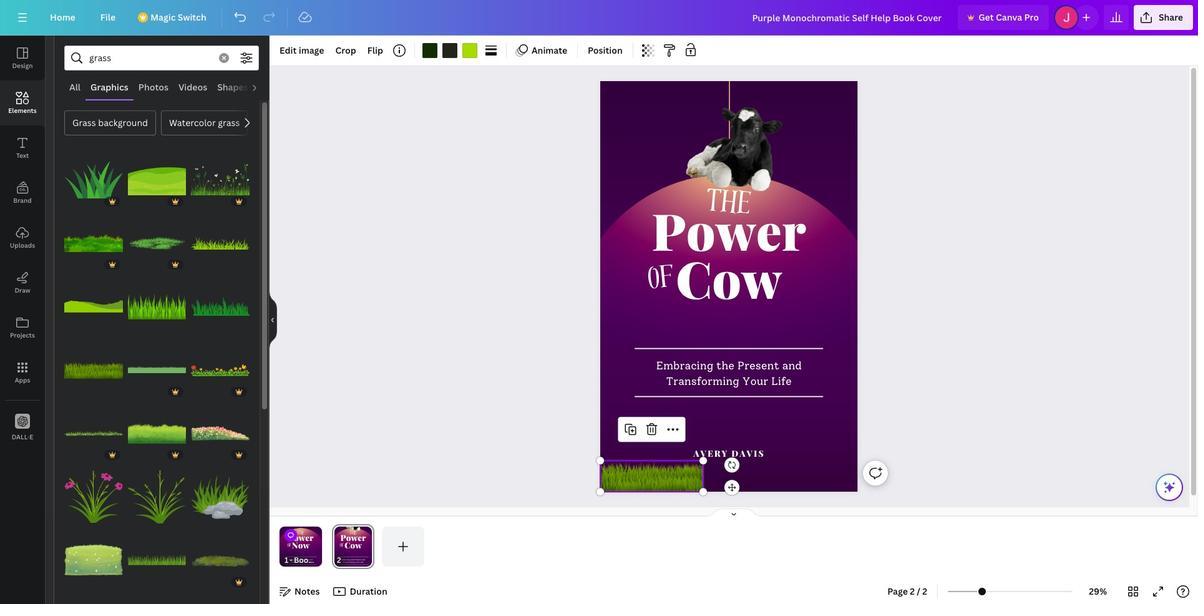 Task type: locate. For each thing, give the bounding box(es) containing it.
grass image
[[128, 214, 186, 272]]

page 2 image
[[332, 527, 375, 567]]

Design title text field
[[743, 5, 953, 30]]

1 horizontal spatial transforming
[[667, 375, 740, 388]]

all
[[69, 81, 81, 93]]

0 vertical spatial grass watercolor illustration image
[[191, 404, 250, 463]]

elements
[[8, 106, 37, 115]]

power for now
[[288, 532, 314, 543]]

text
[[16, 151, 29, 160]]

grass image
[[191, 341, 250, 399]]

edit image button
[[275, 41, 329, 61]]

projects button
[[0, 305, 45, 350]]

1 horizontal spatial embracing the present and transforming your life
[[657, 359, 802, 388]]

29%
[[1090, 586, 1108, 597]]

1 vertical spatial power
[[288, 532, 314, 543]]

0 vertical spatial power
[[652, 196, 807, 264]]

grass with rocks image
[[191, 468, 250, 526]]

0 vertical spatial embracing
[[657, 359, 714, 373]]

1 horizontal spatial grass watercolor illustration image
[[191, 404, 250, 463]]

1 vertical spatial green grass image
[[64, 214, 123, 272]]

1 vertical spatial and
[[310, 559, 313, 561]]

grass background
[[72, 117, 148, 129]]

avery davis
[[694, 448, 765, 459]]

grass watercolor illustration image
[[128, 404, 186, 463]]

transforming
[[667, 375, 740, 388], [291, 561, 303, 564]]

illustration of grass image
[[128, 277, 186, 336]]

0 horizontal spatial embracing
[[289, 559, 298, 561]]

file
[[100, 11, 116, 23]]

1 vertical spatial grass watercolor illustration image
[[64, 531, 123, 590]]

green grass image
[[64, 150, 123, 209], [64, 214, 123, 272]]

and
[[783, 359, 802, 373], [310, 559, 313, 561]]

of inside the of the
[[287, 541, 292, 550]]

notes button
[[275, 582, 325, 602]]

graphics button
[[86, 76, 133, 99]]

2 green grass image from the top
[[64, 214, 123, 272]]

page
[[888, 586, 908, 597]]

2 right / at the right of page
[[923, 586, 928, 597]]

1 horizontal spatial life
[[772, 375, 792, 388]]

0 vertical spatial of
[[647, 254, 677, 308]]

present
[[738, 359, 780, 373], [302, 559, 309, 561]]

canva assistant image
[[1162, 480, 1177, 495]]

canva
[[996, 11, 1023, 23]]

home
[[50, 11, 75, 23]]

0 horizontal spatial power
[[288, 532, 314, 543]]

0 vertical spatial green grass image
[[64, 150, 123, 209]]

life
[[772, 375, 792, 388], [308, 561, 311, 564]]

side panel tab list
[[0, 36, 45, 450]]

magic switch button
[[131, 5, 216, 30]]

crop button
[[331, 41, 361, 61]]

your
[[743, 375, 769, 388], [303, 561, 307, 564]]

1 horizontal spatial 2
[[923, 586, 928, 597]]

0 horizontal spatial and
[[310, 559, 313, 561]]

1 horizontal spatial present
[[738, 359, 780, 373]]

#aad400 image
[[463, 43, 478, 58]]

1 vertical spatial present
[[302, 559, 309, 561]]

animate button
[[512, 41, 573, 61]]

green grass background image
[[128, 150, 186, 209]]

pro
[[1025, 11, 1039, 23]]

grass watercolor illustration image
[[191, 404, 250, 463], [64, 531, 123, 590]]

2 left / at the right of page
[[910, 586, 915, 597]]

of for of
[[647, 254, 677, 308]]

magic
[[151, 11, 176, 23]]

1 vertical spatial embracing
[[289, 559, 298, 561]]

of
[[647, 254, 677, 308], [287, 541, 292, 550]]

uploads
[[10, 241, 35, 250]]

the
[[705, 177, 753, 233], [717, 359, 735, 373], [297, 529, 305, 538], [299, 559, 302, 561]]

0 horizontal spatial grass watercolor illustration image
[[64, 531, 123, 590]]

page 2 / 2 button
[[883, 582, 933, 602]]

2 vertical spatial illustration of grass image
[[128, 531, 186, 590]]

apps button
[[0, 350, 45, 395]]

illustration of grass image
[[191, 214, 250, 272], [128, 468, 186, 526], [128, 531, 186, 590]]

1 horizontal spatial and
[[783, 359, 802, 373]]

1 horizontal spatial of
[[647, 254, 677, 308]]

group
[[64, 150, 123, 209], [128, 150, 186, 209], [191, 150, 250, 209], [64, 206, 123, 272], [128, 206, 186, 272], [191, 206, 250, 272], [64, 277, 123, 336], [128, 277, 186, 336], [191, 277, 250, 336], [64, 341, 123, 399], [128, 341, 186, 399], [191, 341, 250, 399], [128, 397, 186, 463], [191, 397, 250, 463], [64, 404, 123, 463], [64, 460, 123, 526], [128, 460, 186, 526], [191, 460, 250, 526], [64, 524, 123, 590], [128, 524, 186, 590], [191, 531, 250, 590], [232, 587, 247, 602]]

text button
[[0, 125, 45, 170]]

0 horizontal spatial life
[[308, 561, 311, 564]]

power for cow
[[652, 196, 807, 264]]

dall·e button
[[0, 405, 45, 450]]

all button
[[64, 76, 86, 99]]

background
[[98, 117, 148, 129]]

0 horizontal spatial transforming
[[291, 561, 303, 564]]

0 vertical spatial and
[[783, 359, 802, 373]]

1 vertical spatial of
[[287, 541, 292, 550]]

0 horizontal spatial your
[[303, 561, 307, 564]]

1 horizontal spatial embracing
[[657, 359, 714, 373]]

embracing
[[657, 359, 714, 373], [289, 559, 298, 561]]

the inside the of the
[[297, 529, 305, 538]]

1 green grass image from the top
[[64, 150, 123, 209]]

watercolor
[[169, 117, 216, 129]]

1 vertical spatial life
[[308, 561, 311, 564]]

1 2 from the left
[[910, 586, 915, 597]]

0 horizontal spatial present
[[302, 559, 309, 561]]

illustration of grass hill image
[[64, 277, 123, 336]]

0 vertical spatial transforming
[[667, 375, 740, 388]]

0 vertical spatial embracing the present and transforming your life
[[657, 359, 802, 388]]

2
[[910, 586, 915, 597], [923, 586, 928, 597]]

1 horizontal spatial power
[[652, 196, 807, 264]]

grass flat icon image
[[191, 277, 250, 336]]

illustration of grass image for the grass abstract background stain image
[[128, 531, 186, 590]]

audio button
[[253, 76, 288, 99]]

grass vector image
[[128, 341, 186, 399]]

dall·e
[[12, 432, 33, 441]]

magic switch
[[151, 11, 206, 23]]

photos button
[[133, 76, 174, 99]]

1 vertical spatial illustration of grass image
[[128, 468, 186, 526]]

0 vertical spatial present
[[738, 359, 780, 373]]

1 vertical spatial embracing the present and transforming your life
[[289, 559, 313, 564]]

0 horizontal spatial 2
[[910, 586, 915, 597]]

design button
[[0, 36, 45, 81]]

embracing the present and transforming your life
[[657, 359, 802, 388], [289, 559, 313, 564]]

1 horizontal spatial your
[[743, 375, 769, 388]]

0 horizontal spatial of
[[287, 541, 292, 550]]

Search elements search field
[[89, 46, 212, 70]]

power
[[652, 196, 807, 264], [288, 532, 314, 543]]



Task type: vqa. For each thing, say whether or not it's contained in the screenshot.
present
yes



Task type: describe. For each thing, give the bounding box(es) containing it.
photos
[[138, 81, 169, 93]]

1 vertical spatial your
[[303, 561, 307, 564]]

2 2 from the left
[[923, 586, 928, 597]]

Page title text field
[[347, 554, 352, 567]]

home link
[[40, 5, 85, 30]]

shapes button
[[212, 76, 253, 99]]

cow
[[676, 244, 783, 312]]

grass background button
[[64, 111, 156, 135]]

davis
[[732, 448, 765, 459]]

hide pages image
[[704, 508, 764, 518]]

29% button
[[1078, 582, 1119, 602]]

0 vertical spatial your
[[743, 375, 769, 388]]

brand button
[[0, 170, 45, 215]]

share button
[[1134, 5, 1194, 30]]

elements button
[[0, 81, 45, 125]]

avery
[[694, 448, 729, 459]]

green grass image for grass image
[[64, 214, 123, 272]]

green grass meadow image
[[191, 150, 250, 209]]

switch
[[178, 11, 206, 23]]

1 vertical spatial transforming
[[291, 561, 303, 564]]

grass
[[218, 117, 240, 129]]

/
[[917, 586, 921, 597]]

watercolor grass button
[[161, 111, 248, 135]]

duration
[[350, 586, 388, 597]]

main menu bar
[[0, 0, 1199, 36]]

grass abstract background stain image
[[191, 531, 250, 590]]

#112b00 image
[[423, 43, 438, 58]]

crop
[[336, 44, 356, 56]]

projects
[[10, 331, 35, 340]]

illustration of grass image for the grass with rocks image
[[128, 468, 186, 526]]

apps
[[15, 376, 30, 385]]

animate
[[532, 44, 568, 56]]

videos
[[179, 81, 207, 93]]

power now
[[288, 532, 314, 551]]

position button
[[583, 41, 628, 61]]

0 horizontal spatial embracing the present and transforming your life
[[289, 559, 313, 564]]

audio
[[258, 81, 283, 93]]

edit image
[[280, 44, 324, 56]]

file button
[[90, 5, 126, 30]]

color group
[[420, 41, 480, 61]]

brand
[[13, 196, 32, 205]]

0 vertical spatial illustration of grass image
[[191, 214, 250, 272]]

page 2 / 2
[[888, 586, 928, 597]]

get canva pro button
[[958, 5, 1049, 30]]

design
[[12, 61, 33, 70]]

draw
[[15, 286, 30, 295]]

get canva pro
[[979, 11, 1039, 23]]

uploads button
[[0, 215, 45, 260]]

edit
[[280, 44, 297, 56]]

hide image
[[269, 290, 277, 350]]

vector image image
[[64, 341, 123, 399]]

duration button
[[330, 582, 392, 602]]

grass
[[72, 117, 96, 129]]

watercolor grass
[[169, 117, 240, 129]]

of the
[[287, 529, 305, 550]]

flip
[[368, 44, 383, 56]]

videos button
[[174, 76, 212, 99]]

green grass image for green grass background image at top
[[64, 150, 123, 209]]

share
[[1159, 11, 1184, 23]]

grass texture image
[[64, 404, 123, 463]]

notes
[[295, 586, 320, 597]]

position
[[588, 44, 623, 56]]

of for of the
[[287, 541, 292, 550]]

get
[[979, 11, 994, 23]]

grass with blooming flowers image
[[64, 468, 123, 526]]

#22241c image
[[443, 43, 458, 58]]

now
[[292, 540, 310, 551]]

power cow
[[652, 196, 807, 312]]

graphics
[[91, 81, 128, 93]]

draw button
[[0, 260, 45, 305]]

shapes
[[217, 81, 248, 93]]

image
[[299, 44, 324, 56]]

flip button
[[363, 41, 388, 61]]

0 vertical spatial life
[[772, 375, 792, 388]]



